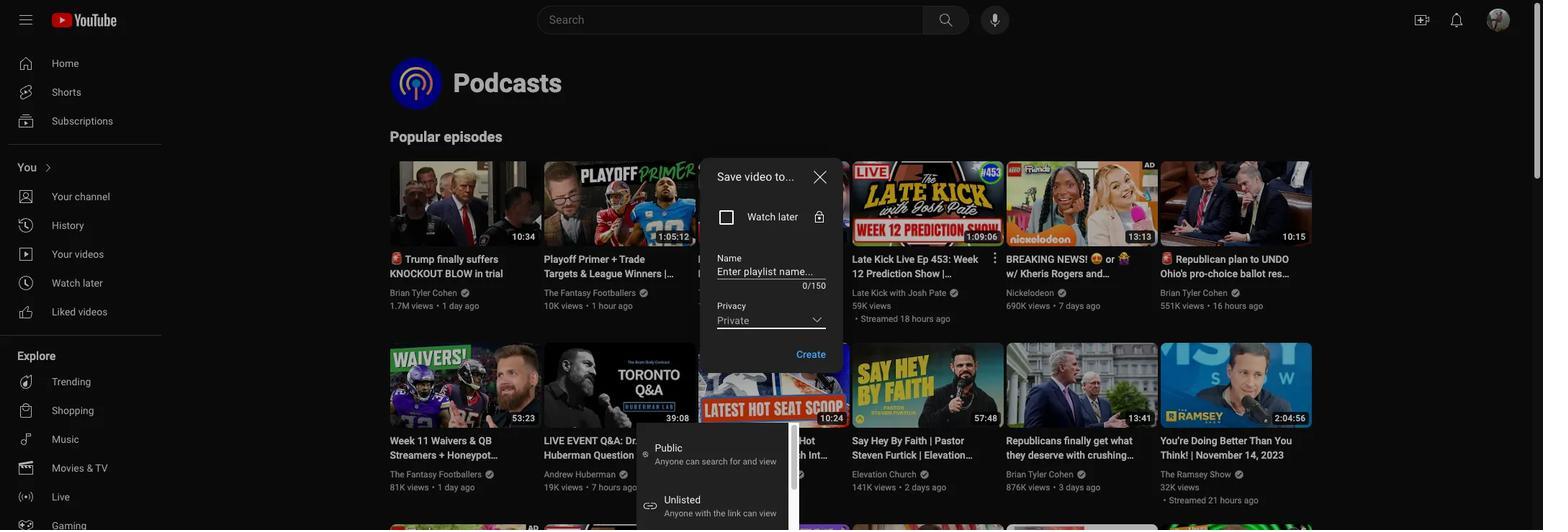 Task type: locate. For each thing, give the bounding box(es) containing it.
colin down the wilson,"
[[791, 282, 814, 294]]

ago inside 32k views streamed 21 hours ago
[[1245, 496, 1259, 506]]

kick inside the late kick live ep 453: week 12 prediction show | coaching searches | new jp poll | heisman thoughts
[[875, 254, 894, 265]]

7 down hosbach
[[1059, 301, 1064, 311]]

2 vertical spatial 2023
[[390, 478, 413, 490]]

0 vertical spatial week
[[954, 254, 979, 265]]

2 horizontal spatial brian
[[1161, 288, 1181, 298]]

1 horizontal spatial show
[[1210, 470, 1232, 480]]

&
[[581, 268, 587, 279], [470, 435, 476, 447], [637, 449, 643, 461], [721, 449, 728, 461], [87, 462, 93, 474]]

1 vertical spatial late
[[852, 288, 869, 298]]

0 horizontal spatial watch
[[52, 277, 80, 289]]

views inside 59k views streamed 18 hours ago
[[870, 301, 892, 311]]

1 horizontal spatial in
[[580, 464, 589, 475]]

2 🚨 from the left
[[1161, 254, 1174, 265]]

cohen for ohio's
[[1203, 288, 1228, 298]]

2 horizontal spatial -
[[698, 464, 702, 475]]

ago for say hey by faith | pastor steven furtick | elevation church
[[932, 483, 947, 493]]

13 minutes, 13 seconds element
[[1129, 232, 1152, 242]]

days right 3
[[1066, 483, 1084, 493]]

josh up 59k views streamed 18 hours ago
[[908, 288, 927, 298]]

elevation church link
[[852, 468, 918, 481]]

2023 down than
[[1261, 449, 1284, 461]]

views right the 10k
[[561, 301, 583, 311]]

10:24
[[821, 413, 844, 424]]

1 vertical spatial later
[[83, 277, 103, 289]]

1 right 81k views
[[438, 483, 443, 493]]

1504
[[544, 297, 567, 308]]

they
[[1007, 449, 1026, 461]]

and right for
[[743, 456, 757, 466]]

🙅‍♀️
[[1118, 254, 1131, 265]]

brian tyler cohen link for ohio's
[[1161, 287, 1229, 300]]

0 horizontal spatial live
[[52, 491, 70, 503]]

0 vertical spatial your
[[52, 191, 72, 202]]

1 vertical spatial watch
[[52, 277, 80, 289]]

football
[[582, 282, 619, 294], [469, 464, 505, 475]]

finally left get
[[1065, 435, 1092, 447]]

days down hosbach
[[1066, 301, 1084, 311]]

1 vertical spatial pate
[[723, 435, 744, 447]]

1 horizontal spatial week
[[954, 254, 979, 265]]

the colin cowherd podcast link
[[698, 287, 805, 300]]

views for playoff primer + trade targets & league winners | fantasy football 2023 - ep. 1504
[[561, 301, 583, 311]]

late inside the late kick live ep 453: week 12 prediction show | coaching searches | new jp poll | heisman thoughts
[[852, 254, 872, 265]]

🚨
[[390, 254, 403, 265], [1161, 254, 1174, 265]]

1 horizontal spatial brian
[[1007, 470, 1027, 480]]

& up on
[[637, 449, 643, 461]]

with up 59k views streamed 18 hours ago
[[890, 288, 906, 298]]

0 vertical spatial ep.
[[652, 282, 667, 294]]

your for your videos
[[52, 249, 72, 260]]

| inside broncos-bills reaction: "sean payton fixed russell wilson," bills have "peaked" | colin cowherd nfl
[[786, 282, 788, 294]]

watch later down to...
[[748, 211, 798, 222]]

josh pate on latest hot seat & coaching search intel - wednesday update (late kick cut) link
[[698, 434, 832, 490]]

ago inside 59k views streamed 18 hours ago
[[936, 314, 951, 324]]

group
[[637, 293, 826, 530]]

views for broncos-bills reaction: "sean payton fixed russell wilson," bills have "peaked" | colin cowherd nfl
[[720, 301, 742, 311]]

watch inside "option"
[[748, 211, 776, 222]]

you
[[17, 161, 37, 174], [1275, 435, 1292, 447]]

145k
[[698, 301, 718, 311]]

brian tyler cohen up 551k views
[[1161, 288, 1228, 298]]

fantasy down targets
[[544, 282, 580, 294]]

1 horizontal spatial bills
[[739, 254, 758, 265]]

bills up the fixed
[[739, 254, 758, 265]]

the for broncos-bills reaction: "sean payton fixed russell wilson," bills have "peaked" | colin cowherd nfl
[[698, 288, 713, 298]]

elevation down pastor
[[925, 449, 966, 461]]

1 for &
[[592, 301, 597, 311]]

elevation
[[925, 449, 966, 461], [852, 470, 887, 480]]

+
[[612, 254, 617, 265], [439, 449, 445, 461]]

0 horizontal spatial finally
[[437, 254, 464, 265]]

week inside week 11 waivers & qb streamers + honeypot players | fantasy football 2023 - ep. 1503
[[390, 435, 415, 447]]

wednesday
[[704, 464, 756, 475]]

views inside 32k views streamed 21 hours ago
[[1178, 483, 1200, 493]]

josh
[[908, 288, 927, 298], [698, 435, 720, 447], [754, 470, 773, 480]]

podcasts main content
[[173, 40, 1532, 530]]

the fantasy footballers link
[[544, 287, 637, 300], [390, 468, 483, 481]]

0 horizontal spatial and
[[743, 456, 757, 466]]

2023 inside you're doing better than you think! | november 14, 2023
[[1261, 449, 1284, 461]]

ago down update
[[779, 483, 794, 493]]

0 vertical spatial late kick with josh pate link
[[852, 287, 948, 300]]

1 vertical spatial huberman
[[576, 470, 616, 480]]

and down 😍
[[1086, 268, 1103, 279]]

1 horizontal spatial watch later
[[748, 211, 798, 222]]

videos down history
[[75, 249, 104, 260]]

views for say hey by faith | pastor steven furtick | elevation church
[[875, 483, 896, 493]]

1 horizontal spatial later
[[778, 211, 798, 222]]

| down russell
[[786, 282, 788, 294]]

josh for coaching
[[754, 470, 773, 480]]

| inside you're doing better than you think! | november 14, 2023
[[1191, 449, 1194, 461]]

hours right 21
[[1221, 496, 1242, 506]]

690k views
[[1007, 301, 1051, 311]]

ago for breaking news! 😍 or 🙅‍♀️ w/ kheris rogers and pressley hosbach i lego friends podcast ep 13
[[1086, 301, 1101, 311]]

kick for late kick live ep 453: week 12 prediction show | coaching searches | new jp poll | heisman thoughts link
[[875, 254, 894, 265]]

0 vertical spatial live
[[897, 254, 915, 265]]

views for week 11 waivers & qb streamers + honeypot players | fantasy football 2023 - ep. 1503
[[407, 483, 429, 493]]

coaching up 'poll'
[[852, 282, 895, 294]]

hours for 🚨 republican plan to undo ohio's pro-choice ballot result backfires
[[1225, 301, 1247, 311]]

0 vertical spatial 1 day ago
[[442, 301, 479, 311]]

1 vertical spatial the fantasy footballers
[[390, 470, 482, 480]]

your up history
[[52, 191, 72, 202]]

1 horizontal spatial colin
[[791, 282, 814, 294]]

2023
[[621, 282, 644, 294], [1261, 449, 1284, 461], [390, 478, 413, 490]]

🚨 inside '🚨 trump finally suffers knockout blow in trial'
[[390, 254, 403, 265]]

ep left 453:
[[918, 254, 929, 265]]

1 vertical spatial -
[[698, 464, 702, 475]]

0 horizontal spatial the fantasy footballers
[[390, 470, 482, 480]]

payton
[[698, 268, 730, 279]]

1 horizontal spatial elevation
[[925, 449, 966, 461]]

josh for prediction
[[908, 288, 927, 298]]

anyone inside unlisted anyone with the link can view
[[664, 508, 693, 518]]

footballers for football
[[593, 288, 636, 298]]

0 vertical spatial bills
[[739, 254, 758, 265]]

39 minutes, 8 seconds element
[[666, 413, 690, 424]]

1 your from the top
[[52, 191, 72, 202]]

the up the 10k
[[544, 288, 559, 298]]

& inside playoff primer + trade targets & league winners | fantasy football 2023 - ep. 1504
[[581, 268, 587, 279]]

0 vertical spatial show
[[915, 268, 940, 279]]

cowherd inside "the colin cowherd podcast" link
[[737, 288, 771, 298]]

2 horizontal spatial 2023
[[1261, 449, 1284, 461]]

ago down blow
[[465, 301, 479, 311]]

1 vertical spatial watch later
[[52, 277, 103, 289]]

1 vertical spatial your
[[52, 249, 72, 260]]

republican
[[1176, 254, 1226, 265]]

1 vertical spatial football
[[469, 464, 505, 475]]

you inside you're doing better than you think! | november 14, 2023
[[1275, 435, 1292, 447]]

1 horizontal spatial pate
[[775, 470, 793, 480]]

liked videos link
[[9, 297, 156, 326], [9, 297, 156, 326]]

can
[[686, 456, 700, 466], [743, 508, 757, 518]]

the fantasy footballers for fantasy
[[390, 470, 482, 480]]

hours right 16 on the bottom
[[1225, 301, 1247, 311]]

2 your from the top
[[52, 249, 72, 260]]

pate left "on"
[[723, 435, 744, 447]]

pate inside the josh pate on latest hot seat & coaching search intel - wednesday update (late kick cut)
[[723, 435, 744, 447]]

🚨 inside 🚨 republican plan to undo ohio's pro-choice ballot result backfires
[[1161, 254, 1174, 265]]

live down movies
[[52, 491, 70, 503]]

watch later private element
[[748, 208, 810, 225]]

avatar image image
[[1487, 9, 1511, 32]]

ago down on
[[623, 483, 637, 493]]

the fantasy footballers link up 81k views
[[390, 468, 483, 481]]

2023 down players
[[390, 478, 413, 490]]

0 horizontal spatial 2023
[[390, 478, 413, 490]]

josh inside the josh pate on latest hot seat & coaching search intel - wednesday update (late kick cut)
[[698, 435, 720, 447]]

elevation inside the say hey by faith | pastor steven furtick | elevation church
[[925, 449, 966, 461]]

0 vertical spatial andrew
[[640, 435, 675, 447]]

with right deserve
[[1067, 449, 1086, 461]]

0/150
[[803, 281, 826, 291]]

undo
[[1262, 254, 1290, 265]]

the for playoff primer + trade targets & league winners | fantasy football 2023 - ep. 1504
[[544, 288, 559, 298]]

list box containing public
[[637, 422, 788, 530]]

question
[[594, 449, 634, 461]]

1 vertical spatial anyone
[[664, 508, 693, 518]]

watch later
[[748, 211, 798, 222], [52, 277, 103, 289]]

hours inside 59k views streamed 18 hours ago
[[912, 314, 934, 324]]

finally
[[437, 254, 464, 265], [1065, 435, 1092, 447]]

brian tyler cohen up 1.7m views
[[390, 288, 457, 298]]

1 horizontal spatial andrew
[[640, 435, 675, 447]]

tyler
[[412, 288, 430, 298], [1183, 288, 1201, 298], [1028, 470, 1047, 480]]

trump
[[405, 254, 435, 265]]

anyone down public
[[655, 456, 684, 466]]

elevation church
[[852, 470, 917, 480]]

0 horizontal spatial watch later
[[52, 277, 103, 289]]

1 horizontal spatial podcast
[[1043, 297, 1080, 308]]

1 vertical spatial live
[[52, 491, 70, 503]]

later inside "option"
[[778, 211, 798, 222]]

ago down honeypot
[[461, 483, 475, 493]]

1 vertical spatial in
[[580, 464, 589, 475]]

views down andrew huberman
[[561, 483, 583, 493]]

0 horizontal spatial colin
[[715, 288, 735, 298]]

1 vertical spatial show
[[1210, 470, 1232, 480]]

the fantasy footballers link for football
[[544, 287, 637, 300]]

1 horizontal spatial cohen
[[1049, 470, 1074, 480]]

subscriptions
[[52, 115, 113, 127]]

view inside public anyone can search for and view
[[760, 456, 777, 466]]

anyone inside public anyone can search for and view
[[655, 456, 684, 466]]

1 right 1.7m views
[[442, 301, 447, 311]]

0 horizontal spatial late kick with josh pate
[[698, 470, 793, 480]]

late kick with josh pate up 59k views streamed 18 hours ago
[[852, 288, 947, 298]]

1 day ago for +
[[438, 483, 475, 493]]

finally inside "republicans finally get what they deserve with crushing lawsuits"
[[1065, 435, 1092, 447]]

0 horizontal spatial pate
[[723, 435, 744, 447]]

days
[[1066, 301, 1084, 311], [912, 483, 930, 493], [1066, 483, 1084, 493]]

finally inside '🚨 trump finally suffers knockout blow in trial'
[[437, 254, 464, 265]]

the up 81k
[[390, 470, 405, 480]]

1 horizontal spatial late kick with josh pate
[[852, 288, 947, 298]]

hours right 18
[[912, 314, 934, 324]]

12 minutes, 1 second element
[[821, 232, 844, 242]]

brian up 551k
[[1161, 288, 1181, 298]]

Podcasts text field
[[453, 68, 562, 99]]

home
[[52, 58, 79, 69]]

1.7m
[[390, 301, 410, 311]]

1 hour, 9 minutes, 6 seconds element
[[967, 232, 998, 242]]

brian up 876k
[[1007, 470, 1027, 480]]

2 horizontal spatial brian tyler cohen
[[1161, 288, 1228, 298]]

None search field
[[511, 6, 972, 35]]

0 horizontal spatial josh
[[698, 435, 720, 447]]

1 horizontal spatial and
[[1086, 268, 1103, 279]]

ep. down winners
[[652, 282, 667, 294]]

save video to...
[[717, 170, 795, 183]]

0 horizontal spatial andrew
[[544, 470, 573, 480]]

1 horizontal spatial footballers
[[593, 288, 636, 298]]

can inside public anyone can search for and view
[[686, 456, 700, 466]]

footballers down honeypot
[[439, 470, 482, 480]]

0 horizontal spatial 🚨
[[390, 254, 403, 265]]

57 minutes, 48 seconds element
[[975, 413, 998, 424]]

brian tyler cohen link up 876k views at the right bottom of page
[[1007, 468, 1075, 481]]

0 vertical spatial coaching
[[852, 282, 895, 294]]

ago down i
[[1086, 301, 1101, 311]]

late kick with josh pate link up 59k views streamed 18 hours ago
[[852, 287, 948, 300]]

live
[[897, 254, 915, 265], [52, 491, 70, 503]]

1 horizontal spatial streamed
[[1169, 496, 1207, 506]]

colin up 145k views
[[715, 288, 735, 298]]

13:41 link
[[1007, 343, 1158, 429]]

week
[[954, 254, 979, 265], [390, 435, 415, 447]]

anyone for public
[[655, 456, 684, 466]]

ballot
[[1241, 268, 1266, 279]]

1 horizontal spatial 2023
[[621, 282, 644, 294]]

0 vertical spatial and
[[1086, 268, 1103, 279]]

andrew up the 19k views
[[544, 470, 573, 480]]

1 vertical spatial ep.
[[421, 478, 436, 490]]

1 vertical spatial coaching
[[730, 449, 773, 461]]

ago down ballot
[[1249, 301, 1264, 311]]

1 hour, 5 minutes, 12 seconds element
[[659, 232, 690, 242]]

0 vertical spatial you
[[17, 161, 37, 174]]

with inside unlisted anyone with the link can view
[[695, 508, 711, 518]]

footballers for fantasy
[[439, 470, 482, 480]]

get
[[1094, 435, 1109, 447]]

football down 'league'
[[582, 282, 619, 294]]

0 vertical spatial elevation
[[925, 449, 966, 461]]

1 horizontal spatial can
[[743, 508, 757, 518]]

- inside the josh pate on latest hot seat & coaching search intel - wednesday update (late kick cut)
[[698, 464, 702, 475]]

- down players
[[415, 478, 419, 490]]

kick left cut) at the left bottom of the page
[[698, 478, 718, 490]]

with inside "republicans finally get what they deserve with crushing lawsuits"
[[1067, 449, 1086, 461]]

1503
[[438, 478, 461, 490]]

streamed for late kick live ep 453: week 12 prediction show | coaching searches | new jp poll | heisman thoughts
[[861, 314, 898, 324]]

shopping link
[[9, 396, 156, 425], [9, 396, 156, 425]]

late for josh pate on latest hot seat & coaching search intel - wednesday update (late kick cut)
[[698, 470, 715, 480]]

the for week 11 waivers & qb streamers + honeypot players | fantasy football 2023 - ep. 1503
[[390, 470, 405, 480]]

2
[[905, 483, 910, 493]]

2023 down winners
[[621, 282, 644, 294]]

7 days ago
[[1059, 301, 1101, 311]]

later
[[778, 211, 798, 222], [83, 277, 103, 289]]

popular
[[390, 128, 440, 146]]

views down nickelodeon link
[[1029, 301, 1051, 311]]

brian up 1.7m
[[390, 288, 410, 298]]

show inside the late kick live ep 453: week 12 prediction show | coaching searches | new jp poll | heisman thoughts
[[915, 268, 940, 279]]

podcast down russell
[[773, 288, 805, 298]]

your videos link
[[9, 240, 156, 269], [9, 240, 156, 269]]

13:13 link
[[1007, 161, 1158, 248]]

list box
[[637, 422, 788, 530]]

thoughts
[[920, 297, 963, 308]]

andrew right dr. at the left of the page
[[640, 435, 675, 447]]

streamed inside 59k views streamed 18 hours ago
[[861, 314, 898, 324]]

the up 32k
[[1161, 470, 1175, 480]]

0 vertical spatial football
[[582, 282, 619, 294]]

1 left hour
[[592, 301, 597, 311]]

anyone
[[655, 456, 684, 466], [664, 508, 693, 518]]

group containing private
[[637, 293, 826, 530]]

with up 4
[[736, 470, 752, 480]]

show up searches at the bottom right of page
[[915, 268, 940, 279]]

cohen for deserve
[[1049, 470, 1074, 480]]

the ramsey show
[[1161, 470, 1232, 480]]

ep left 13
[[1082, 297, 1094, 308]]

anyone down unlisted
[[664, 508, 693, 518]]

0 vertical spatial view
[[760, 456, 777, 466]]

ago for playoff primer + trade targets & league winners | fantasy football 2023 - ep. 1504
[[618, 301, 633, 311]]

streamed inside 32k views streamed 21 hours ago
[[1169, 496, 1207, 506]]

late kick with josh pate for searches
[[852, 288, 947, 298]]

views down backfires
[[1183, 301, 1205, 311]]

10 minutes, 24 seconds element
[[821, 413, 844, 424]]

in right answer
[[580, 464, 589, 475]]

0 horizontal spatial ep.
[[421, 478, 436, 490]]

choice
[[1208, 268, 1238, 279]]

Create text field
[[797, 348, 826, 360]]

fantasy inside playoff primer + trade targets & league winners | fantasy football 2023 - ep. 1504
[[544, 282, 580, 294]]

🚨 trump finally suffers knockout blow in trial link
[[390, 252, 524, 281]]

search
[[775, 449, 806, 461]]

0 vertical spatial 7
[[1059, 301, 1064, 311]]

551k
[[1161, 301, 1181, 311]]

cohen up 3
[[1049, 470, 1074, 480]]

view down 4 hours ago
[[760, 508, 777, 518]]

ep
[[918, 254, 929, 265], [1082, 297, 1094, 308]]

0 vertical spatial ep
[[918, 254, 929, 265]]

coaching down "on"
[[730, 449, 773, 461]]

days for pressley
[[1066, 301, 1084, 311]]

0 vertical spatial in
[[475, 268, 483, 279]]

2 horizontal spatial pate
[[929, 288, 947, 298]]

furtick
[[886, 449, 917, 461]]

-
[[647, 282, 650, 294], [698, 464, 702, 475], [415, 478, 419, 490]]

| right winners
[[664, 268, 667, 279]]

12:01
[[821, 232, 844, 242]]

145k views
[[698, 301, 742, 311]]

brian for 🚨 republican plan to undo ohio's pro-choice ballot result backfires
[[1161, 288, 1181, 298]]

kick down for
[[717, 470, 734, 480]]

tyler for ohio's
[[1183, 288, 1201, 298]]

the fantasy footballers up hour
[[544, 288, 636, 298]]

kick for wednesday's 'late kick with josh pate' link
[[717, 470, 734, 480]]

brian tyler cohen for ohio's
[[1161, 288, 1228, 298]]

1 horizontal spatial brian tyler cohen
[[1007, 470, 1074, 480]]

12
[[852, 268, 864, 279]]

ago for 🚨 republican plan to undo ohio's pro-choice ballot result backfires
[[1249, 301, 1264, 311]]

home link
[[9, 49, 156, 78], [9, 49, 156, 78]]

1 🚨 from the left
[[390, 254, 403, 265]]

| inside week 11 waivers & qb streamers + honeypot players | fantasy football 2023 - ep. 1503
[[426, 464, 429, 475]]

1 horizontal spatial watch
[[748, 211, 776, 222]]

7 hours ago
[[592, 483, 637, 493]]

with left the
[[695, 508, 711, 518]]

cowherd
[[737, 288, 771, 298], [698, 297, 738, 308]]

0 horizontal spatial cohen
[[433, 288, 457, 298]]

Save video to... text field
[[717, 170, 795, 183]]

0 vertical spatial finally
[[437, 254, 464, 265]]

1 vertical spatial streamed
[[1169, 496, 1207, 506]]

football down honeypot
[[469, 464, 505, 475]]

1 horizontal spatial coaching
[[852, 282, 895, 294]]

pate for prediction
[[929, 288, 947, 298]]

brian tyler cohen link for blow
[[390, 287, 458, 300]]

the fantasy footballers
[[544, 288, 636, 298], [390, 470, 482, 480]]

& left for
[[721, 449, 728, 461]]

view inside unlisted anyone with the link can view
[[760, 508, 777, 518]]

week right 453:
[[954, 254, 979, 265]]

0 vertical spatial watch
[[748, 211, 776, 222]]

kick inside the josh pate on latest hot seat & coaching search intel - wednesday update (late kick cut)
[[698, 478, 718, 490]]

7 for hosbach
[[1059, 301, 1064, 311]]

hours for josh pate on latest hot seat & coaching search intel - wednesday update (late kick cut)
[[755, 483, 777, 493]]

& down "primer"
[[581, 268, 587, 279]]

2 view from the top
[[760, 508, 777, 518]]

0 horizontal spatial football
[[469, 464, 505, 475]]

ago right 3
[[1086, 483, 1101, 493]]

josh up 4 hours ago
[[754, 470, 773, 480]]

ago right hour
[[618, 301, 633, 311]]

cohen
[[433, 288, 457, 298], [1203, 288, 1228, 298], [1049, 470, 1074, 480]]

live link
[[9, 483, 156, 511], [9, 483, 156, 511]]

toronto,
[[591, 464, 628, 475]]

1 vertical spatial ep
[[1082, 297, 1094, 308]]

0 vertical spatial footballers
[[593, 288, 636, 298]]

and inside breaking news! 😍 or 🙅‍♀️ w/ kheris rogers and pressley hosbach i lego friends podcast ep 13
[[1086, 268, 1103, 279]]

days right 2 on the bottom of the page
[[912, 483, 930, 493]]

day down blow
[[449, 301, 463, 311]]

lego
[[1096, 282, 1121, 294]]

- down seat
[[698, 464, 702, 475]]

church
[[852, 464, 885, 475], [890, 470, 917, 480]]

can left search
[[686, 456, 700, 466]]

1 vertical spatial can
[[743, 508, 757, 518]]

1 view from the top
[[760, 456, 777, 466]]

2023 inside playoff primer + trade targets & league winners | fantasy football 2023 - ep. 1504
[[621, 282, 644, 294]]

footballers up 1 hour ago
[[593, 288, 636, 298]]

huberman up answer
[[544, 449, 591, 461]]

1 horizontal spatial football
[[582, 282, 619, 294]]

0 vertical spatial 2023
[[621, 282, 644, 294]]

tyler up 1.7m views
[[412, 288, 430, 298]]

0 horizontal spatial church
[[852, 464, 885, 475]]

1 vertical spatial josh
[[698, 435, 720, 447]]

watch later down your videos
[[52, 277, 103, 289]]

0 horizontal spatial streamed
[[861, 314, 898, 324]]

1 horizontal spatial you
[[1275, 435, 1292, 447]]

tyler up 551k views
[[1183, 288, 1201, 298]]

subscriptions link
[[9, 107, 156, 135], [9, 107, 156, 135]]

can right link
[[743, 508, 757, 518]]

your for your channel
[[52, 191, 72, 202]]

1 horizontal spatial ep
[[1082, 297, 1094, 308]]

videos
[[75, 249, 104, 260], [78, 306, 108, 318]]

1 vertical spatial and
[[743, 456, 757, 466]]

later up liked videos
[[83, 277, 103, 289]]

streamed down 32k
[[1169, 496, 1207, 506]]

141k views
[[852, 483, 896, 493]]

1 vertical spatial footballers
[[439, 470, 482, 480]]

watch down video
[[748, 211, 776, 222]]

public option
[[637, 428, 788, 480]]

days for elevation
[[912, 483, 930, 493]]

league
[[590, 268, 623, 279]]

2 horizontal spatial tyler
[[1183, 288, 1201, 298]]

0 horizontal spatial show
[[915, 268, 940, 279]]

1:09:06
[[967, 232, 998, 242]]

the up 145k
[[698, 288, 713, 298]]

brian
[[390, 288, 410, 298], [1161, 288, 1181, 298], [1007, 470, 1027, 480]]

1 horizontal spatial tyler
[[1028, 470, 1047, 480]]

the
[[714, 508, 726, 518]]

1 vertical spatial you
[[1275, 435, 1292, 447]]

views down 'ramsey'
[[1178, 483, 1200, 493]]

hour
[[599, 301, 616, 311]]

fantasy inside week 11 waivers & qb streamers + honeypot players | fantasy football 2023 - ep. 1503
[[431, 464, 466, 475]]

2 vertical spatial -
[[415, 478, 419, 490]]

1 vertical spatial view
[[760, 508, 777, 518]]

late kick with josh pate up 4
[[698, 470, 793, 480]]

1 for streamers
[[438, 483, 443, 493]]

heisman
[[877, 297, 918, 308]]



Task type: describe. For each thing, give the bounding box(es) containing it.
week 11 waivers & qb streamers + honeypot players | fantasy football 2023 - ep. 1503 link
[[390, 434, 524, 490]]

19k views
[[544, 483, 583, 493]]

late kick live ep 453: week 12 prediction show | coaching searches | new jp poll | heisman thoughts
[[852, 254, 982, 308]]

1 for blow
[[442, 301, 447, 311]]

fantasy up 81k views
[[407, 470, 437, 480]]

& inside the josh pate on latest hot seat & coaching search intel - wednesday update (late kick cut)
[[721, 449, 728, 461]]

think!
[[1161, 449, 1189, 461]]

latest
[[761, 435, 797, 447]]

unlisted
[[664, 494, 701, 505]]

in inside '🚨 trump finally suffers knockout blow in trial'
[[475, 268, 483, 279]]

republicans
[[1007, 435, 1062, 447]]

or
[[1106, 254, 1115, 265]]

Enter playlist name... field
[[717, 264, 826, 278]]

1 vertical spatial andrew
[[544, 470, 573, 480]]

59k
[[852, 301, 868, 311]]

videos for your videos
[[75, 249, 104, 260]]

brian for republicans finally get what they deserve with crushing lawsuits
[[1007, 470, 1027, 480]]

2 days ago
[[905, 483, 947, 493]]

16
[[1213, 301, 1223, 311]]

tyler for blow
[[412, 288, 430, 298]]

backfires
[[1161, 282, 1213, 294]]

nickelodeon link
[[1007, 287, 1055, 300]]

private
[[717, 314, 750, 326]]

🚨 for 🚨 trump finally suffers knockout blow in trial
[[390, 254, 403, 265]]

week inside the late kick live ep 453: week 12 prediction show | coaching searches | new jp poll | heisman thoughts
[[954, 254, 979, 265]]

57:48 link
[[852, 343, 1004, 429]]

views for live event q&a: dr. andrew huberman question & answer in toronto, on
[[561, 483, 583, 493]]

hours inside 32k views streamed 21 hours ago
[[1221, 496, 1242, 506]]

views for 🚨 trump finally suffers knockout blow in trial
[[412, 301, 434, 311]]

plan
[[1229, 254, 1248, 265]]

1:09:06 link
[[852, 161, 1004, 248]]

knockout
[[390, 268, 443, 279]]

q&a:
[[601, 435, 623, 447]]

| inside playoff primer + trade targets & league winners | fantasy football 2023 - ep. 1504
[[664, 268, 667, 279]]

cut)
[[720, 478, 739, 490]]

| down 453:
[[943, 268, 945, 279]]

trade
[[619, 254, 645, 265]]

| right 'poll'
[[872, 297, 875, 308]]

show inside the ramsey show link
[[1210, 470, 1232, 480]]

crushing
[[1088, 449, 1127, 461]]

video
[[745, 170, 772, 183]]

late kick with josh pate link for searches
[[852, 287, 948, 300]]

anyone for unlisted
[[664, 508, 693, 518]]

and inside public anyone can search for and view
[[743, 456, 757, 466]]

+ inside playoff primer + trade targets & league winners | fantasy football 2023 - ep. 1504
[[612, 254, 617, 265]]

colin inside broncos-bills reaction: "sean payton fixed russell wilson," bills have "peaked" | colin cowherd nfl
[[791, 282, 814, 294]]

ago for josh pate on latest hot seat & coaching search intel - wednesday update (late kick cut)
[[779, 483, 794, 493]]

public anyone can search for and view
[[655, 442, 777, 466]]

brian tyler cohen link for deserve
[[1007, 468, 1075, 481]]

broncos-
[[698, 254, 739, 265]]

day for blow
[[449, 301, 463, 311]]

cowherd inside broncos-bills reaction: "sean payton fixed russell wilson," bills have "peaked" | colin cowherd nfl
[[698, 297, 738, 308]]

- inside playoff primer + trade targets & league winners | fantasy football 2023 - ep. 1504
[[647, 282, 650, 294]]

hey
[[871, 435, 889, 447]]

pate for coaching
[[775, 470, 793, 480]]

11
[[417, 435, 429, 447]]

unlisted anyone with the link can view
[[664, 494, 777, 518]]

liked
[[52, 306, 76, 318]]

playoff
[[544, 254, 576, 265]]

1 vertical spatial elevation
[[852, 470, 887, 480]]

53:23
[[512, 413, 536, 424]]

say hey by faith | pastor steven furtick | elevation church
[[852, 435, 966, 475]]

day for streamers
[[445, 483, 458, 493]]

primer
[[579, 254, 609, 265]]

1 day ago for in
[[442, 301, 479, 311]]

faith
[[905, 435, 927, 447]]

late for late kick live ep 453: week 12 prediction show | coaching searches | new jp poll | heisman thoughts
[[852, 288, 869, 298]]

watch later inside "option"
[[748, 211, 798, 222]]

690k
[[1007, 301, 1027, 311]]

| down faith
[[920, 449, 922, 461]]

streamed for you're doing better than you think! | november 14, 2023
[[1169, 496, 1207, 506]]

cohen for blow
[[433, 288, 457, 298]]

view for public
[[760, 456, 777, 466]]

hours for live event q&a: dr. andrew huberman question & answer in toronto, on
[[599, 483, 621, 493]]

seat
[[698, 449, 719, 461]]

breaking news! 😍 or 🙅‍♀️ w/ kheris rogers and pressley hosbach i lego friends podcast ep 13 link
[[1007, 252, 1141, 308]]

waivers
[[431, 435, 467, 447]]

😍
[[1090, 254, 1103, 265]]

0 horizontal spatial bills
[[698, 282, 718, 294]]

57:48
[[975, 413, 998, 424]]

kick for searches 'late kick with josh pate' link
[[871, 288, 888, 298]]

event
[[567, 435, 598, 447]]

- inside week 11 waivers & qb streamers + honeypot players | fantasy football 2023 - ep. 1503
[[415, 478, 419, 490]]

andrew huberman link
[[544, 468, 617, 481]]

39:08 link
[[544, 343, 695, 429]]

2:04:56
[[1275, 413, 1306, 424]]

result
[[1269, 268, 1294, 279]]

"peaked"
[[744, 282, 783, 294]]

the fantasy footballers link for fantasy
[[390, 468, 483, 481]]

you're doing better than you think! | november 14, 2023
[[1161, 435, 1292, 461]]

views for 🚨 republican plan to undo ohio's pro-choice ballot result backfires
[[1183, 301, 1205, 311]]

kheris
[[1021, 268, 1049, 279]]

football inside playoff primer + trade targets & league winners | fantasy football 2023 - ep. 1504
[[582, 282, 619, 294]]

music
[[52, 434, 79, 445]]

save
[[717, 170, 742, 183]]

| left new
[[942, 282, 945, 294]]

7 for toronto,
[[592, 483, 597, 493]]

the for you're doing better than you think! | november 14, 2023
[[1161, 470, 1175, 480]]

unlisted option
[[637, 480, 788, 530]]

movies
[[52, 462, 84, 474]]

ago for live event q&a: dr. andrew huberman question & answer in toronto, on
[[623, 483, 637, 493]]

10 minutes, 34 seconds element
[[512, 232, 536, 242]]

🚨 republican plan to undo ohio's pro-choice ballot result backfires
[[1161, 254, 1294, 294]]

ago for republicans finally get what they deserve with crushing lawsuits
[[1086, 483, 1101, 493]]

& inside week 11 waivers & qb streamers + honeypot players | fantasy football 2023 - ep. 1503
[[470, 435, 476, 447]]

ago for 🚨 trump finally suffers knockout blow in trial
[[465, 301, 479, 311]]

16 hours ago
[[1213, 301, 1264, 311]]

views for republicans finally get what they deserve with crushing lawsuits
[[1029, 483, 1051, 493]]

late kick with josh pate link for wednesday
[[698, 468, 794, 481]]

ep. inside week 11 waivers & qb streamers + honeypot players | fantasy football 2023 - ep. 1503
[[421, 478, 436, 490]]

trial
[[486, 268, 503, 279]]

wilson,"
[[797, 268, 832, 279]]

2023 inside week 11 waivers & qb streamers + honeypot players | fantasy football 2023 - ep. 1503
[[390, 478, 413, 490]]

ep inside breaking news! 😍 or 🙅‍♀️ w/ kheris rogers and pressley hosbach i lego friends podcast ep 13
[[1082, 297, 1094, 308]]

"sean
[[806, 254, 832, 265]]

huberman inside live event q&a: dr. andrew huberman question & answer in toronto, on
[[544, 449, 591, 461]]

& left tv
[[87, 462, 93, 474]]

brian for 🚨 trump finally suffers knockout blow in trial
[[390, 288, 410, 298]]

tv
[[95, 462, 108, 474]]

0 horizontal spatial podcast
[[773, 288, 805, 298]]

10 minutes, 15 seconds element
[[1283, 232, 1306, 242]]

view for unlisted
[[760, 508, 777, 518]]

late kick live ep 453: week 12 prediction show | coaching searches | new jp poll | heisman thoughts link
[[852, 252, 986, 308]]

breaking
[[1007, 254, 1055, 265]]

ep. inside playoff primer + trade targets & league winners | fantasy football 2023 - ep. 1504
[[652, 282, 667, 294]]

& inside live event q&a: dr. andrew huberman question & answer in toronto, on
[[637, 449, 643, 461]]

ago for week 11 waivers & qb streamers + honeypot players | fantasy football 2023 - ep. 1503
[[461, 483, 475, 493]]

players
[[390, 464, 423, 475]]

ohio's
[[1161, 268, 1188, 279]]

10:34
[[512, 232, 536, 242]]

trending
[[52, 376, 91, 388]]

14,
[[1245, 449, 1259, 461]]

say
[[852, 435, 869, 447]]

the fantasy footballers for football
[[544, 288, 636, 298]]

videos for liked videos
[[78, 306, 108, 318]]

dr.
[[626, 435, 638, 447]]

late kick with josh pate for wednesday
[[698, 470, 793, 480]]

fantasy up 10k views
[[561, 288, 591, 298]]

andrew inside live event q&a: dr. andrew huberman question & answer in toronto, on
[[640, 435, 675, 447]]

13 minutes, 41 seconds element
[[1129, 413, 1152, 424]]

live inside the late kick live ep 453: week 12 prediction show | coaching searches | new jp poll | heisman thoughts
[[897, 254, 915, 265]]

than
[[1250, 435, 1273, 447]]

🚨 for 🚨 republican plan to undo ohio's pro-choice ballot result backfires
[[1161, 254, 1174, 265]]

21
[[1209, 496, 1218, 506]]

create
[[797, 348, 826, 360]]

coaching inside the josh pate on latest hot seat & coaching search intel - wednesday update (late kick cut)
[[730, 449, 773, 461]]

brian tyler cohen for blow
[[390, 288, 457, 298]]

(late
[[793, 464, 817, 475]]

live
[[544, 435, 565, 447]]

| right faith
[[930, 435, 933, 447]]

football inside week 11 waivers & qb streamers + honeypot players | fantasy football 2023 - ep. 1503
[[469, 464, 505, 475]]

39:08
[[666, 413, 690, 424]]

the colin cowherd podcast
[[698, 288, 805, 298]]

movies & tv
[[52, 462, 108, 474]]

+ inside week 11 waivers & qb streamers + honeypot players | fantasy football 2023 - ep. 1503
[[439, 449, 445, 461]]

can inside unlisted anyone with the link can view
[[743, 508, 757, 518]]

coaching inside the late kick live ep 453: week 12 prediction show | coaching searches | new jp poll | heisman thoughts
[[852, 282, 895, 294]]

breaking news! 😍 or 🙅‍♀️ w/ kheris rogers and pressley hosbach i lego friends podcast ep 13
[[1007, 254, 1131, 308]]

public
[[655, 442, 683, 453]]

tyler for deserve
[[1028, 470, 1047, 480]]

you're
[[1161, 435, 1189, 447]]

13
[[1096, 297, 1108, 308]]

59k views streamed 18 hours ago
[[852, 301, 951, 324]]

week 11 waivers & qb streamers + honeypot players | fantasy football 2023 - ep. 1503
[[390, 435, 505, 490]]

876k views
[[1007, 483, 1051, 493]]

podcast inside breaking news! 😍 or 🙅‍♀️ w/ kheris rogers and pressley hosbach i lego friends podcast ep 13
[[1043, 297, 1080, 308]]

in inside live event q&a: dr. andrew huberman question & answer in toronto, on
[[580, 464, 589, 475]]

church inside the say hey by faith | pastor steven furtick | elevation church
[[852, 464, 885, 475]]

new
[[947, 282, 967, 294]]

Search text field
[[549, 11, 920, 30]]

brian tyler cohen for deserve
[[1007, 470, 1074, 480]]

53 minutes, 23 seconds element
[[512, 413, 536, 424]]

by
[[891, 435, 903, 447]]

1 horizontal spatial church
[[890, 470, 917, 480]]

ep inside the late kick live ep 453: week 12 prediction show | coaching searches | new jp poll | heisman thoughts
[[918, 254, 929, 265]]

141k
[[852, 483, 872, 493]]

views for breaking news! 😍 or 🙅‍♀️ w/ kheris rogers and pressley hosbach i lego friends podcast ep 13
[[1029, 301, 1051, 311]]

on
[[630, 464, 644, 475]]

3
[[1059, 483, 1064, 493]]

Watch later checkbox
[[717, 208, 826, 227]]

1:05:12 link
[[544, 161, 695, 248]]

2 hours, 4 minutes, 56 seconds element
[[1275, 413, 1306, 424]]

1.7m views
[[390, 301, 434, 311]]

551k views
[[1161, 301, 1205, 311]]

targets
[[544, 268, 578, 279]]



Task type: vqa. For each thing, say whether or not it's contained in the screenshot.


